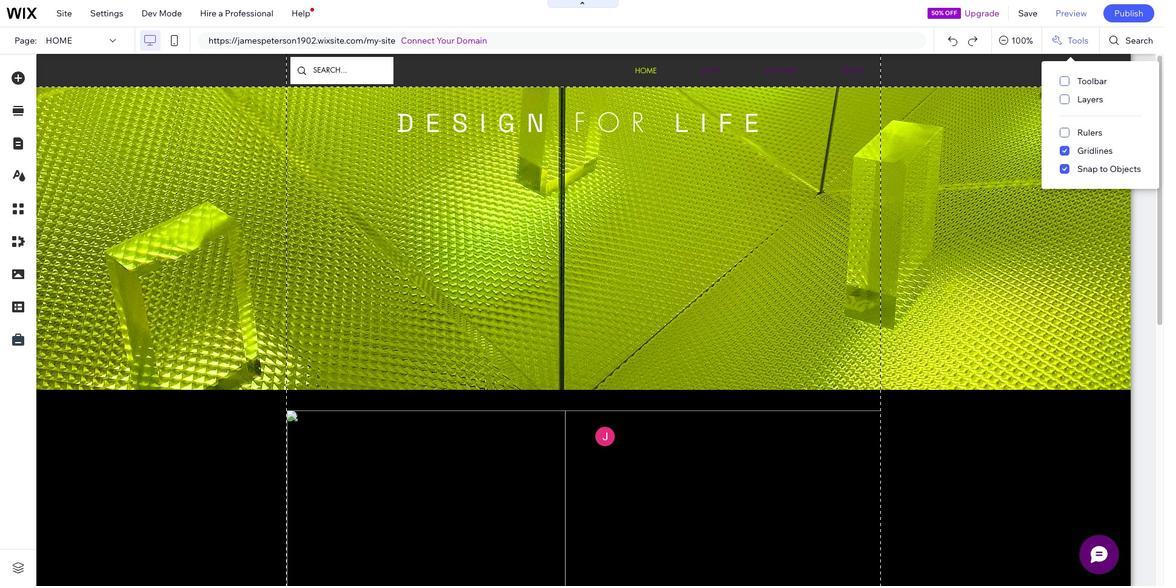 Task type: describe. For each thing, give the bounding box(es) containing it.
save
[[1018, 8, 1038, 19]]

upgrade
[[965, 8, 1000, 19]]

dev mode
[[142, 8, 182, 19]]

home
[[46, 35, 72, 46]]

50%
[[931, 9, 944, 17]]

save button
[[1009, 0, 1047, 27]]

100%
[[1012, 35, 1033, 46]]

preview
[[1056, 8, 1087, 19]]

search
[[1126, 35, 1153, 46]]

publish
[[1114, 8, 1144, 19]]

50% off
[[931, 9, 957, 17]]

search button
[[1100, 27, 1164, 54]]

mode
[[159, 8, 182, 19]]

connect
[[401, 35, 435, 46]]

tools button
[[1042, 27, 1100, 54]]

hire
[[200, 8, 217, 19]]

settings
[[90, 8, 123, 19]]

hire a professional
[[200, 8, 273, 19]]



Task type: vqa. For each thing, say whether or not it's contained in the screenshot.
home
yes



Task type: locate. For each thing, give the bounding box(es) containing it.
your
[[437, 35, 455, 46]]

tools
[[1068, 35, 1089, 46]]

off
[[945, 9, 957, 17]]

preview button
[[1047, 0, 1096, 27]]

domain
[[456, 35, 487, 46]]

https://jamespeterson1902.wixsite.com/my-
[[209, 35, 381, 46]]

100% button
[[992, 27, 1042, 54]]

a
[[218, 8, 223, 19]]

site
[[56, 8, 72, 19]]

publish button
[[1104, 4, 1154, 22]]

help
[[292, 8, 310, 19]]

site
[[381, 35, 396, 46]]

https://jamespeterson1902.wixsite.com/my-site connect your domain
[[209, 35, 487, 46]]

professional
[[225, 8, 273, 19]]

dev
[[142, 8, 157, 19]]



